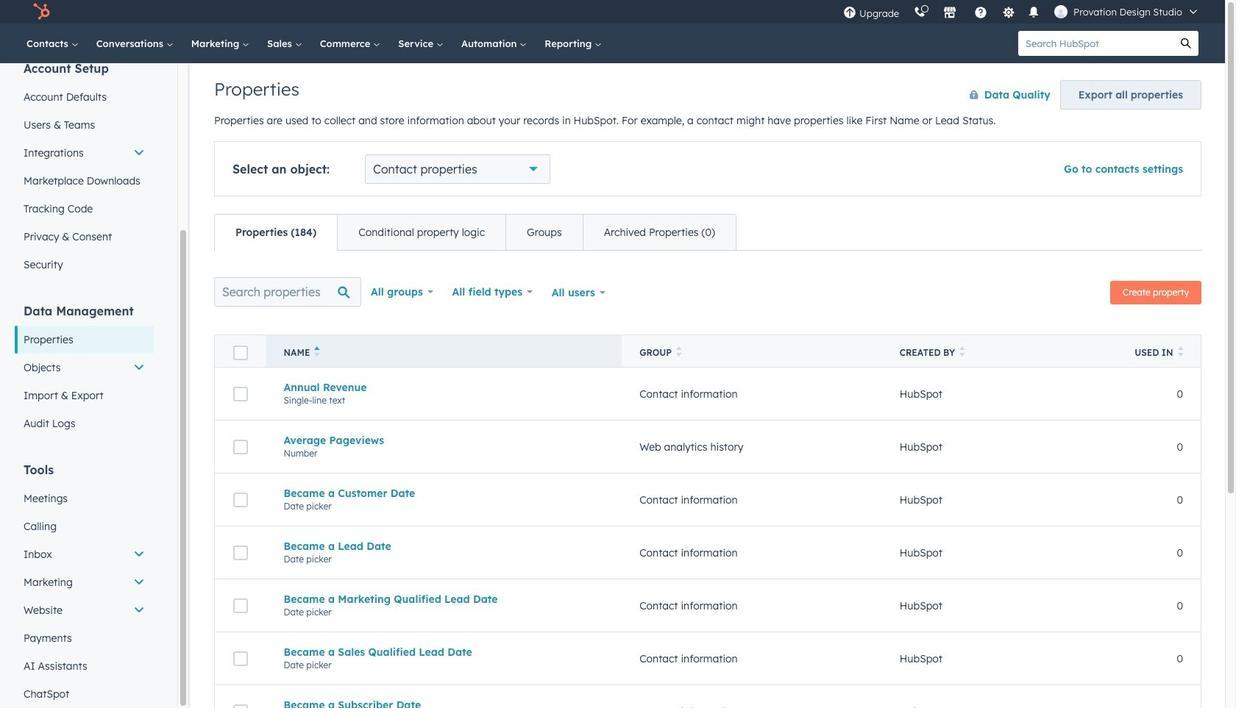 Task type: describe. For each thing, give the bounding box(es) containing it.
Search HubSpot search field
[[1018, 31, 1174, 56]]

ascending sort. press to sort descending. image
[[314, 347, 320, 357]]

ascending sort. press to sort descending. element
[[314, 347, 320, 359]]

press to sort. image
[[676, 347, 682, 357]]

1 press to sort. element from the left
[[676, 347, 682, 359]]

1 press to sort. image from the left
[[960, 347, 965, 357]]

Search search field
[[214, 277, 361, 307]]



Task type: locate. For each thing, give the bounding box(es) containing it.
press to sort. image
[[960, 347, 965, 357], [1178, 347, 1183, 357]]

marketplaces image
[[943, 7, 957, 20]]

2 press to sort. element from the left
[[960, 347, 965, 359]]

2 press to sort. image from the left
[[1178, 347, 1183, 357]]

tab list
[[214, 214, 737, 251]]

menu
[[836, 0, 1207, 24]]

data management element
[[15, 303, 154, 438]]

press to sort. element
[[676, 347, 682, 359], [960, 347, 965, 359], [1178, 347, 1183, 359]]

3 press to sort. element from the left
[[1178, 347, 1183, 359]]

tab panel
[[214, 250, 1202, 709]]

1 horizontal spatial press to sort. element
[[960, 347, 965, 359]]

2 horizontal spatial press to sort. element
[[1178, 347, 1183, 359]]

0 horizontal spatial press to sort. element
[[676, 347, 682, 359]]

account setup element
[[15, 60, 154, 279]]

james peterson image
[[1054, 5, 1068, 18]]

1 horizontal spatial press to sort. image
[[1178, 347, 1183, 357]]

tools element
[[15, 462, 154, 709]]

0 horizontal spatial press to sort. image
[[960, 347, 965, 357]]



Task type: vqa. For each thing, say whether or not it's contained in the screenshot.
the left Update
no



